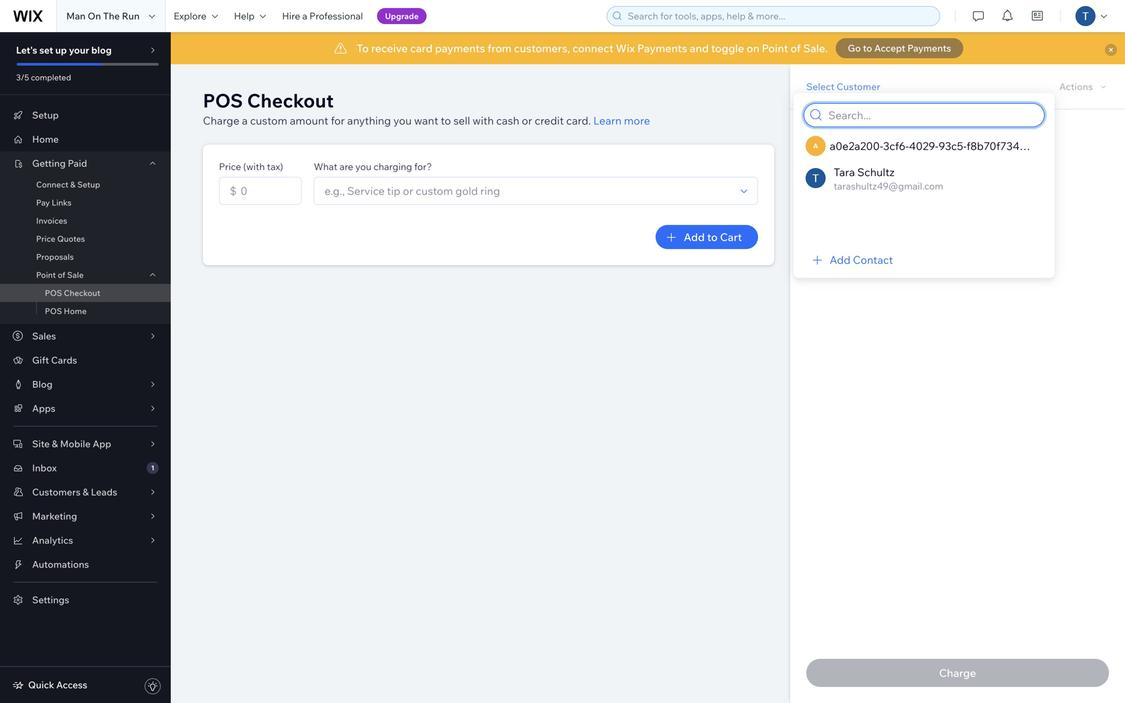 Task type: vqa. For each thing, say whether or not it's contained in the screenshot.
09 Icons / 05 XLarge48 / 07 Arrow / 01 Arrow Right corresponding to 2
no



Task type: locate. For each thing, give the bounding box(es) containing it.
home down pos checkout
[[64, 306, 87, 316]]

select customer
[[806, 81, 880, 92]]

customers & leads button
[[0, 480, 171, 504]]

1 vertical spatial pos
[[45, 288, 62, 298]]

1 horizontal spatial you
[[393, 114, 412, 127]]

to inside button
[[863, 42, 872, 54]]

of left sale
[[58, 270, 65, 280]]

1 horizontal spatial point
[[762, 42, 788, 55]]

payments right accept
[[907, 42, 951, 54]]

marketing button
[[0, 504, 171, 528]]

& inside site & mobile app dropdown button
[[52, 438, 58, 450]]

0 vertical spatial add
[[684, 230, 705, 244]]

price for price quotes
[[36, 234, 55, 244]]

2 horizontal spatial to
[[863, 42, 872, 54]]

add left cart
[[684, 230, 705, 244]]

settings
[[32, 594, 69, 606]]

add to cart
[[684, 230, 742, 244]]

to
[[357, 42, 369, 55]]

1 vertical spatial a
[[242, 114, 248, 127]]

add contact button
[[810, 252, 893, 268]]

upgrade
[[385, 11, 419, 21]]

0 horizontal spatial a
[[242, 114, 248, 127]]

price quotes
[[36, 234, 85, 244]]

add contact
[[830, 253, 893, 267]]

2 vertical spatial to
[[707, 230, 718, 244]]

add inside button
[[830, 253, 850, 267]]

gift cards link
[[0, 348, 171, 372]]

connect & setup link
[[0, 175, 171, 194]]

0 vertical spatial &
[[70, 179, 76, 190]]

pos down point of sale
[[45, 288, 62, 298]]

of
[[791, 42, 801, 55], [58, 270, 65, 280]]

for
[[331, 114, 345, 127]]

0 vertical spatial point
[[762, 42, 788, 55]]

$
[[230, 184, 236, 198]]

from
[[487, 42, 512, 55]]

gift cards
[[32, 354, 77, 366]]

the
[[103, 10, 120, 22]]

1 vertical spatial of
[[58, 270, 65, 280]]

to receive card payments from customers, connect wix payments and toggle on point of sale. alert
[[171, 32, 1125, 64]]

0 horizontal spatial price
[[36, 234, 55, 244]]

1 horizontal spatial of
[[791, 42, 801, 55]]

blog
[[91, 44, 112, 56]]

leads
[[91, 486, 117, 498]]

2 vertical spatial &
[[83, 486, 89, 498]]

1 horizontal spatial setup
[[77, 179, 100, 190]]

0 vertical spatial home
[[32, 133, 59, 145]]

0 vertical spatial price
[[219, 161, 241, 172]]

add inside button
[[684, 230, 705, 244]]

to inside button
[[707, 230, 718, 244]]

1 vertical spatial checkout
[[64, 288, 100, 298]]

0 vertical spatial to
[[863, 42, 872, 54]]

sale
[[67, 270, 84, 280]]

price left (with
[[219, 161, 241, 172]]

go
[[848, 42, 861, 54]]

setup up the pay links link
[[77, 179, 100, 190]]

0 horizontal spatial of
[[58, 270, 65, 280]]

of inside dropdown button
[[58, 270, 65, 280]]

add for add to cart
[[684, 230, 705, 244]]

price (with tax)
[[219, 161, 283, 172]]

home up getting
[[32, 133, 59, 145]]

go to accept payments button
[[836, 38, 963, 58]]

a inside pos checkout charge a custom amount for anything you want to sell with cash or credit card. learn more
[[242, 114, 248, 127]]

your
[[69, 44, 89, 56]]

man
[[66, 10, 86, 22]]

& inside connect & setup link
[[70, 179, 76, 190]]

1 vertical spatial to
[[441, 114, 451, 127]]

& inside customers & leads dropdown button
[[83, 486, 89, 498]]

checkout up pos home link
[[64, 288, 100, 298]]

pos inside pos checkout charge a custom amount for anything you want to sell with cash or credit card. learn more
[[203, 89, 243, 112]]

amount
[[290, 114, 328, 127]]

receive
[[371, 42, 408, 55]]

0 horizontal spatial point
[[36, 270, 56, 280]]

4029-
[[909, 139, 939, 153]]

0 vertical spatial setup
[[32, 109, 59, 121]]

professional
[[310, 10, 363, 22]]

a right charge
[[242, 114, 248, 127]]

0 horizontal spatial to
[[441, 114, 451, 127]]

paid
[[68, 157, 87, 169]]

payments inside button
[[907, 42, 951, 54]]

price inside sidebar "element"
[[36, 234, 55, 244]]

add to cart button
[[656, 225, 758, 249]]

you right are
[[355, 161, 371, 172]]

0 horizontal spatial &
[[52, 438, 58, 450]]

1 horizontal spatial a
[[302, 10, 307, 22]]

to
[[863, 42, 872, 54], [441, 114, 451, 127], [707, 230, 718, 244]]

& right connect
[[70, 179, 76, 190]]

pos up charge
[[203, 89, 243, 112]]

payments right wix at the top right
[[637, 42, 687, 55]]

93c5-
[[939, 139, 967, 153]]

1 vertical spatial price
[[36, 234, 55, 244]]

what are you charging for?
[[314, 161, 432, 172]]

connect & setup
[[36, 179, 100, 190]]

f8b70f73488e@offline-
[[967, 139, 1085, 153]]

customers,
[[514, 42, 570, 55]]

select
[[806, 81, 835, 92]]

pos
[[203, 89, 243, 112], [45, 288, 62, 298], [45, 306, 62, 316]]

tara schultz image
[[806, 168, 826, 188]]

of inside alert
[[791, 42, 801, 55]]

up
[[55, 44, 67, 56]]

pos for pos checkout charge a custom amount for anything you want to sell with cash or credit card. learn more
[[203, 89, 243, 112]]

man on the run
[[66, 10, 140, 22]]

pos down pos checkout
[[45, 306, 62, 316]]

2 vertical spatial pos
[[45, 306, 62, 316]]

schultz
[[857, 165, 895, 179]]

1 horizontal spatial checkout
[[247, 89, 334, 112]]

setup
[[32, 109, 59, 121], [77, 179, 100, 190]]

2 horizontal spatial &
[[83, 486, 89, 498]]

payments
[[637, 42, 687, 55], [907, 42, 951, 54]]

a0e2a200-
[[830, 139, 883, 153]]

1 horizontal spatial payments
[[907, 42, 951, 54]]

select customer button
[[806, 81, 880, 93]]

Price (with tax) number field
[[236, 177, 295, 204]]

1 vertical spatial &
[[52, 438, 58, 450]]

you left want
[[393, 114, 412, 127]]

to left sell
[[441, 114, 451, 127]]

0 vertical spatial you
[[393, 114, 412, 127]]

add left contact at the top right of the page
[[830, 253, 850, 267]]

a0e2a200-3cf6-4029-93c5-f8b70f73488e@offline-member
[[830, 139, 1125, 153]]

1 horizontal spatial to
[[707, 230, 718, 244]]

contact
[[853, 253, 893, 267]]

checkout for pos checkout
[[64, 288, 100, 298]]

blog button
[[0, 372, 171, 396]]

pos checkout
[[45, 288, 100, 298]]

checkout up amount
[[247, 89, 334, 112]]

price down invoices
[[36, 234, 55, 244]]

add
[[684, 230, 705, 244], [830, 253, 850, 267]]

cards
[[51, 354, 77, 366]]

want
[[414, 114, 438, 127]]

automations
[[32, 559, 89, 570]]

1 horizontal spatial &
[[70, 179, 76, 190]]

to inside pos checkout charge a custom amount for anything you want to sell with cash or credit card. learn more
[[441, 114, 451, 127]]

price for price (with tax)
[[219, 161, 241, 172]]

invoices link
[[0, 212, 171, 230]]

0 vertical spatial of
[[791, 42, 801, 55]]

of left sale.
[[791, 42, 801, 55]]

point down proposals
[[36, 270, 56, 280]]

pos checkout charge a custom amount for anything you want to sell with cash or credit card. learn more
[[203, 89, 650, 127]]

setup down the '3/5 completed'
[[32, 109, 59, 121]]

1 horizontal spatial home
[[64, 306, 87, 316]]

1 horizontal spatial add
[[830, 253, 850, 267]]

3/5
[[16, 72, 29, 82]]

a right 'hire'
[[302, 10, 307, 22]]

upgrade button
[[377, 8, 427, 24]]

0 vertical spatial checkout
[[247, 89, 334, 112]]

0 vertical spatial pos
[[203, 89, 243, 112]]

checkout inside sidebar "element"
[[64, 288, 100, 298]]

point right on
[[762, 42, 788, 55]]

1 vertical spatial you
[[355, 161, 371, 172]]

tax)
[[267, 161, 283, 172]]

& right site
[[52, 438, 58, 450]]

0 horizontal spatial checkout
[[64, 288, 100, 298]]

charging
[[374, 161, 412, 172]]

what
[[314, 161, 337, 172]]

to left cart
[[707, 230, 718, 244]]

1 vertical spatial point
[[36, 270, 56, 280]]

to right go at the right of page
[[863, 42, 872, 54]]

you
[[393, 114, 412, 127], [355, 161, 371, 172]]

customers
[[32, 486, 81, 498]]

marketing
[[32, 510, 77, 522]]

to for add
[[707, 230, 718, 244]]

& left leads
[[83, 486, 89, 498]]

0 horizontal spatial home
[[32, 133, 59, 145]]

1 vertical spatial add
[[830, 253, 850, 267]]

0 horizontal spatial setup
[[32, 109, 59, 121]]

add for add contact
[[830, 253, 850, 267]]

What are you charging for? field
[[321, 177, 735, 204]]

1 horizontal spatial price
[[219, 161, 241, 172]]

getting paid
[[32, 157, 87, 169]]

Search for tools, apps, help & more... field
[[624, 7, 936, 25]]

0 horizontal spatial add
[[684, 230, 705, 244]]

checkout inside pos checkout charge a custom amount for anything you want to sell with cash or credit card. learn more
[[247, 89, 334, 112]]

analytics button
[[0, 528, 171, 552]]



Task type: describe. For each thing, give the bounding box(es) containing it.
point inside alert
[[762, 42, 788, 55]]

help button
[[226, 0, 274, 32]]

0 horizontal spatial you
[[355, 161, 371, 172]]

help
[[234, 10, 255, 22]]

wix
[[616, 42, 635, 55]]

app
[[93, 438, 111, 450]]

pay links
[[36, 198, 72, 208]]

charge
[[203, 114, 239, 127]]

automations link
[[0, 552, 171, 577]]

sale.
[[803, 42, 828, 55]]

member
[[1085, 139, 1125, 153]]

pos for pos checkout
[[45, 288, 62, 298]]

more
[[624, 114, 650, 127]]

gift
[[32, 354, 49, 366]]

let's set up your blog
[[16, 44, 112, 56]]

go to accept payments
[[848, 42, 951, 54]]

invoices
[[36, 216, 67, 226]]

0 horizontal spatial payments
[[637, 42, 687, 55]]

customers & leads
[[32, 486, 117, 498]]

inbox
[[32, 462, 57, 474]]

point inside dropdown button
[[36, 270, 56, 280]]

site & mobile app
[[32, 438, 111, 450]]

learn more link
[[593, 113, 650, 129]]

apps button
[[0, 396, 171, 421]]

site & mobile app button
[[0, 432, 171, 456]]

explore
[[174, 10, 206, 22]]

card.
[[566, 114, 591, 127]]

cash
[[496, 114, 519, 127]]

0 vertical spatial a
[[302, 10, 307, 22]]

1 vertical spatial home
[[64, 306, 87, 316]]

on
[[88, 10, 101, 22]]

payments
[[435, 42, 485, 55]]

learn
[[593, 114, 622, 127]]

sidebar element
[[0, 32, 171, 703]]

point of sale
[[36, 270, 84, 280]]

to for go
[[863, 42, 872, 54]]

links
[[52, 198, 72, 208]]

Search... field
[[824, 104, 1040, 127]]

3/5 completed
[[16, 72, 71, 82]]

checkout for pos checkout charge a custom amount for anything you want to sell with cash or credit card. learn more
[[247, 89, 334, 112]]

to receive card payments from customers, connect wix payments and toggle on point of sale.
[[357, 42, 828, 55]]

& for customers
[[83, 486, 89, 498]]

or
[[522, 114, 532, 127]]

quick
[[28, 679, 54, 691]]

mobile
[[60, 438, 91, 450]]

hire
[[282, 10, 300, 22]]

for?
[[414, 161, 432, 172]]

hire a professional
[[282, 10, 363, 22]]

home link
[[0, 127, 171, 151]]

pos home
[[45, 306, 87, 316]]

& for site
[[52, 438, 58, 450]]

pos home link
[[0, 302, 171, 320]]

connect
[[36, 179, 68, 190]]

hire a professional link
[[274, 0, 371, 32]]

getting paid button
[[0, 151, 171, 175]]

custom
[[250, 114, 287, 127]]

accept
[[874, 42, 905, 54]]

toggle
[[711, 42, 744, 55]]

on
[[747, 42, 759, 55]]

you inside pos checkout charge a custom amount for anything you want to sell with cash or credit card. learn more
[[393, 114, 412, 127]]

quotes
[[57, 234, 85, 244]]

connect
[[572, 42, 613, 55]]

settings link
[[0, 588, 171, 612]]

card
[[410, 42, 433, 55]]

anything
[[347, 114, 391, 127]]

let's
[[16, 44, 37, 56]]

quick access button
[[12, 679, 87, 691]]

3cf6-
[[883, 139, 909, 153]]

getting
[[32, 157, 66, 169]]

are
[[340, 161, 353, 172]]

pos for pos home
[[45, 306, 62, 316]]

cart
[[720, 230, 742, 244]]

& for connect
[[70, 179, 76, 190]]

run
[[122, 10, 140, 22]]

tarashultz49@gmail.com
[[834, 180, 943, 192]]

tara
[[834, 165, 855, 179]]

sell
[[453, 114, 470, 127]]

completed
[[31, 72, 71, 82]]

(with
[[243, 161, 265, 172]]

a
[[813, 142, 818, 150]]

customer
[[837, 81, 880, 92]]

site
[[32, 438, 50, 450]]

sales button
[[0, 324, 171, 348]]

1 vertical spatial setup
[[77, 179, 100, 190]]

access
[[56, 679, 87, 691]]

sales
[[32, 330, 56, 342]]

point of sale button
[[0, 266, 171, 284]]



